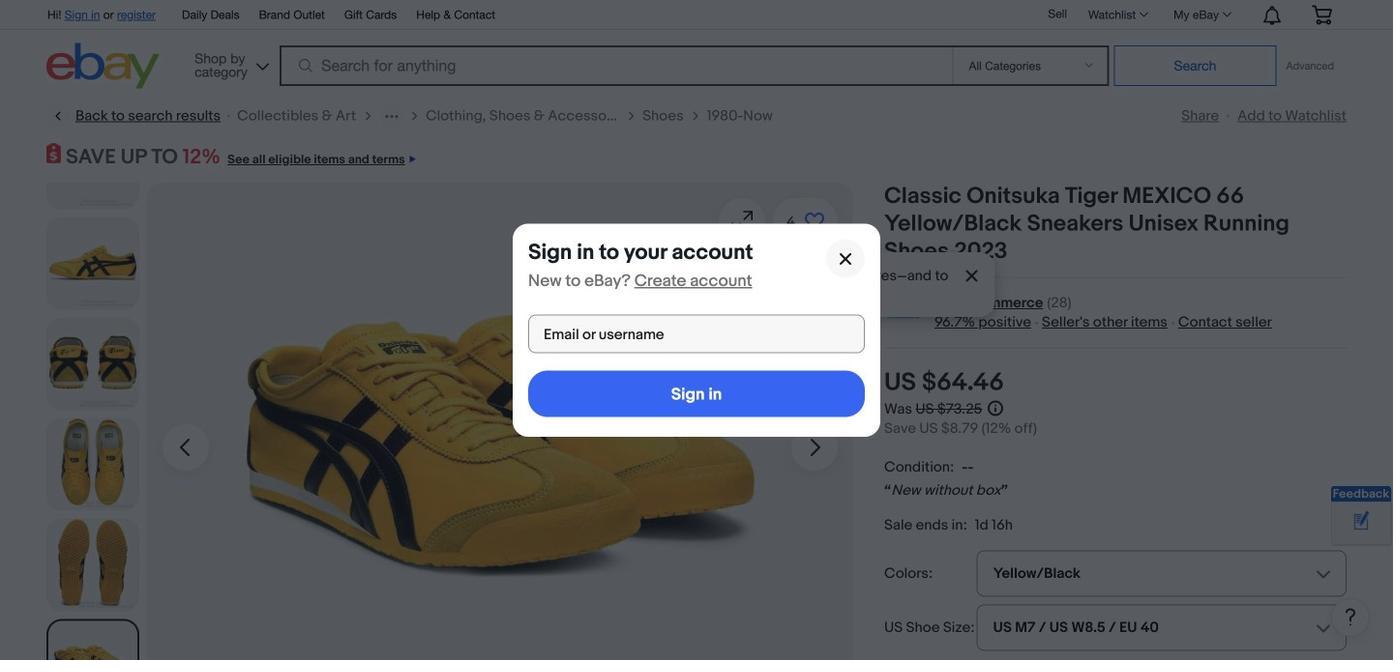 Task type: describe. For each thing, give the bounding box(es) containing it.
your shopping cart image
[[1311, 5, 1333, 24]]

account navigation
[[37, 0, 1347, 30]]

picture 7 of 10 image
[[47, 319, 138, 410]]

my ebay image
[[1223, 12, 1232, 17]]

help, opens dialogs image
[[1341, 608, 1360, 627]]

picture 9 of 10 image
[[47, 520, 138, 611]]

sign in popup dialog
[[0, 0, 1393, 661]]

picture 6 of 10 image
[[47, 218, 138, 309]]



Task type: vqa. For each thing, say whether or not it's contained in the screenshot.
submit at the right of page
yes



Task type: locate. For each thing, give the bounding box(es) containing it.
watchlist image
[[1140, 12, 1149, 17]]

banner
[[37, 0, 1347, 94]]

classic onitsuka tiger mexico 66 yellow/black sneakers unisex running shoes 2023 - picture 10 of 10 image
[[147, 183, 853, 661]]

picture 8 of 10 image
[[47, 419, 138, 510]]

sign in popup element
[[528, 239, 865, 417]]

None submit
[[1114, 45, 1277, 86]]



